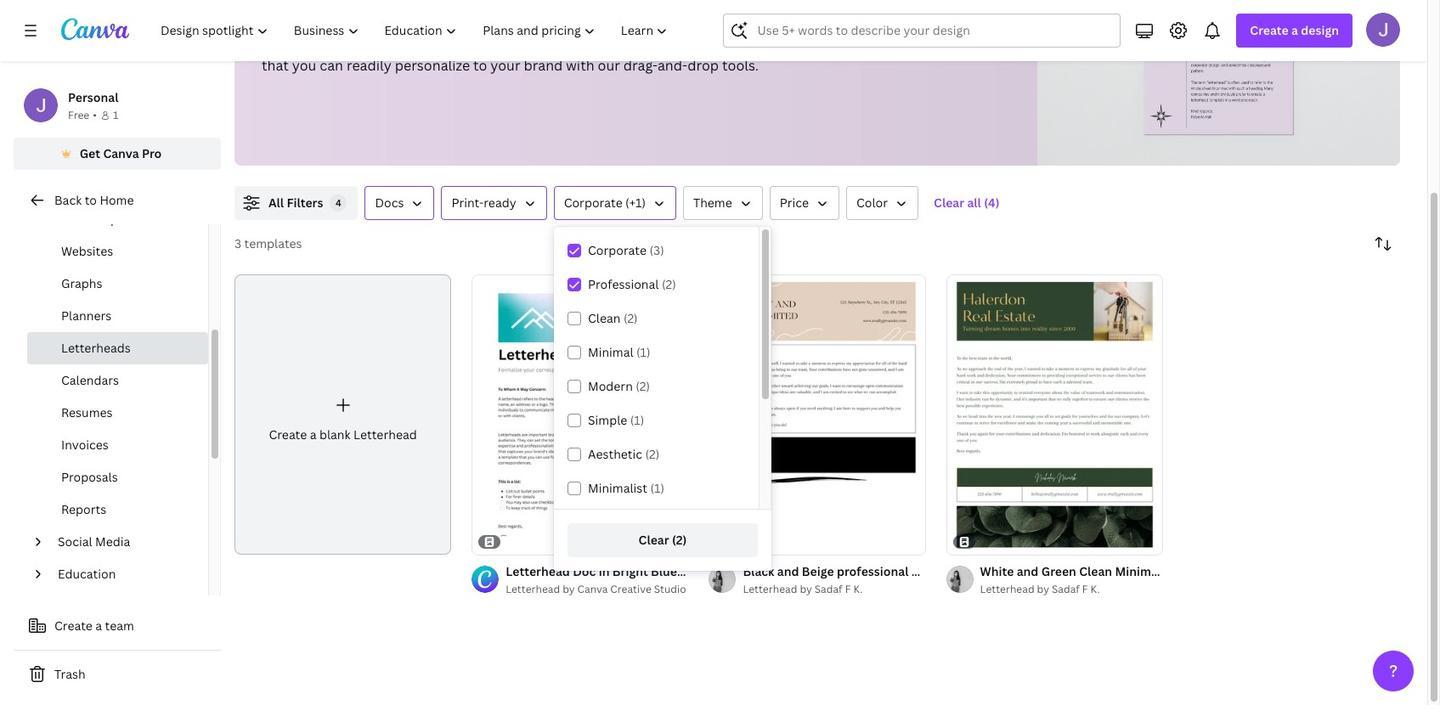 Task type: vqa. For each thing, say whether or not it's contained in the screenshot.
Proposal
no



Task type: locate. For each thing, give the bounding box(es) containing it.
back to home
[[54, 192, 134, 208]]

letterhead by sadaf f k.
[[743, 582, 863, 597], [980, 582, 1100, 597]]

(2) for professional (2)
[[662, 276, 676, 292]]

2 k. from the left
[[1091, 582, 1100, 597]]

clear up studio
[[639, 532, 669, 548]]

0 vertical spatial create
[[1250, 22, 1289, 38]]

your up you
[[294, 34, 324, 53]]

1 vertical spatial with
[[566, 56, 595, 75]]

1
[[113, 108, 118, 122]]

professional (2)
[[588, 276, 676, 292]]

simple
[[588, 412, 627, 428]]

0 horizontal spatial letterhead by sadaf f k. link
[[743, 581, 926, 598]]

0 vertical spatial (1)
[[636, 344, 651, 360]]

2 by from the left
[[800, 582, 812, 597]]

create inside 'button'
[[54, 618, 93, 634]]

0 vertical spatial with
[[509, 34, 538, 53]]

1 horizontal spatial templates
[[697, 34, 763, 53]]

graphs
[[61, 275, 102, 291]]

1 k. from the left
[[853, 582, 863, 597]]

a for team
[[95, 618, 102, 634]]

letterhead by sadaf f k. for black and beige professional minimalist business letterhead doc image's letterhead by sadaf f k. link
[[743, 582, 863, 597]]

color
[[857, 195, 888, 211]]

level
[[475, 34, 506, 53]]

planners link
[[27, 300, 208, 332]]

1 vertical spatial corporate
[[588, 242, 647, 258]]

f
[[845, 582, 851, 597], [1082, 582, 1088, 597]]

to up readily
[[374, 34, 388, 53]]

0 horizontal spatial canva
[[103, 145, 139, 161]]

personalize
[[395, 56, 470, 75]]

clean (2)
[[588, 310, 638, 326]]

0 vertical spatial to
[[374, 34, 388, 53]]

create for create a design
[[1250, 22, 1289, 38]]

create a blank letterhead element
[[235, 274, 451, 555]]

print-
[[452, 195, 484, 211]]

by for black and beige professional minimalist business letterhead doc image
[[800, 582, 812, 597]]

3 templates
[[235, 235, 302, 252]]

canva left pro on the left top
[[103, 145, 139, 161]]

(2) right clean
[[624, 310, 638, 326]]

2 vertical spatial create
[[54, 618, 93, 634]]

corporate (3)
[[588, 242, 664, 258]]

a left blank
[[310, 427, 317, 443]]

brand
[[524, 56, 563, 75]]

1 horizontal spatial letterhead by sadaf f k. link
[[980, 581, 1163, 598]]

0 vertical spatial canva
[[103, 145, 139, 161]]

templates right 3
[[244, 235, 302, 252]]

(2) right 'aesthetic'
[[645, 446, 660, 462]]

your
[[294, 34, 324, 53], [491, 56, 521, 75]]

2 letterhead by sadaf f k. from the left
[[980, 582, 1100, 597]]

1 vertical spatial create
[[269, 427, 307, 443]]

color button
[[846, 186, 919, 220]]

0 vertical spatial clear
[[934, 195, 965, 211]]

0 horizontal spatial to
[[85, 192, 97, 208]]

by for white and green clean minimalist real estate company letterhead doc image
[[1037, 582, 1049, 597]]

k.
[[853, 582, 863, 597], [1091, 582, 1100, 597]]

letterhead by sadaf f k. link
[[743, 581, 926, 598], [980, 581, 1163, 598]]

corporate inside button
[[564, 195, 623, 211]]

(2) for clean (2)
[[624, 310, 638, 326]]

create left design
[[1250, 22, 1289, 38]]

clear all (4)
[[934, 195, 1000, 211]]

team
[[105, 618, 134, 634]]

top level navigation element
[[150, 14, 683, 48]]

1 by from the left
[[563, 582, 575, 597]]

corporate left "(+1)"
[[564, 195, 623, 211]]

a
[[1292, 22, 1298, 38], [391, 34, 399, 53], [310, 427, 317, 443], [95, 618, 102, 634]]

to
[[374, 34, 388, 53], [473, 56, 487, 75], [85, 192, 97, 208]]

1 horizontal spatial your
[[491, 56, 521, 75]]

create
[[1250, 22, 1289, 38], [269, 427, 307, 443], [54, 618, 93, 634]]

2 horizontal spatial create
[[1250, 22, 1289, 38]]

templates
[[697, 34, 763, 53], [244, 235, 302, 252]]

2 letterhead by sadaf f k. link from the left
[[980, 581, 1163, 598]]

k. for letterhead by sadaf f k. link corresponding to white and green clean minimalist real estate company letterhead doc image
[[1091, 582, 1100, 597]]

clear left all
[[934, 195, 965, 211]]

0 horizontal spatial by
[[563, 582, 575, 597]]

create a blank letterhead link
[[235, 274, 451, 555]]

Search search field
[[758, 14, 1110, 47]]

create a team button
[[14, 609, 221, 643]]

a inside 'button'
[[95, 618, 102, 634]]

trash
[[54, 666, 86, 682]]

social
[[58, 534, 92, 550]]

with up brand
[[509, 34, 538, 53]]

1 horizontal spatial sadaf
[[1052, 582, 1080, 597]]

by for letterhead doc in bright blue bright purple classic professional style image
[[563, 582, 575, 597]]

0 vertical spatial templates
[[697, 34, 763, 53]]

sadaf
[[815, 582, 843, 597], [1052, 582, 1080, 597]]

free
[[595, 34, 621, 53]]

None search field
[[724, 14, 1121, 48]]

get canva pro button
[[14, 138, 221, 170]]

with
[[509, 34, 538, 53], [566, 56, 595, 75]]

(1)
[[636, 344, 651, 360], [630, 412, 644, 428], [650, 480, 665, 496]]

clear inside clear (2) button
[[639, 532, 669, 548]]

(2) inside button
[[672, 532, 687, 548]]

0 horizontal spatial templates
[[244, 235, 302, 252]]

a for blank
[[310, 427, 317, 443]]

create for create a team
[[54, 618, 93, 634]]

modern
[[588, 378, 633, 394]]

create for create a blank letterhead
[[269, 427, 307, 443]]

clear inside clear all (4) button
[[934, 195, 965, 211]]

aesthetic
[[588, 446, 643, 462]]

modern (2)
[[588, 378, 650, 394]]

all filters
[[269, 195, 323, 211]]

0 vertical spatial your
[[294, 34, 324, 53]]

2 vertical spatial (1)
[[650, 480, 665, 496]]

0 horizontal spatial letterhead by sadaf f k.
[[743, 582, 863, 597]]

canva inside button
[[103, 145, 139, 161]]

a left design
[[1292, 22, 1298, 38]]

1 horizontal spatial k.
[[1091, 582, 1100, 597]]

invoices link
[[27, 429, 208, 461]]

1 f from the left
[[845, 582, 851, 597]]

create left blank
[[269, 427, 307, 443]]

(1) right simple at the left of page
[[630, 412, 644, 428]]

(2)
[[662, 276, 676, 292], [624, 310, 638, 326], [636, 378, 650, 394], [645, 446, 660, 462], [672, 532, 687, 548]]

2 sadaf from the left
[[1052, 582, 1080, 597]]

1 letterhead by sadaf f k. link from the left
[[743, 581, 926, 598]]

you
[[292, 56, 316, 75]]

reports link
[[27, 494, 208, 526]]

(2) up studio
[[672, 532, 687, 548]]

1 sadaf from the left
[[815, 582, 843, 597]]

mind maps link
[[27, 203, 208, 235]]

(2) right the modern
[[636, 378, 650, 394]]

1 letterhead by sadaf f k. from the left
[[743, 582, 863, 597]]

canva left creative
[[577, 582, 608, 597]]

1 vertical spatial canva
[[577, 582, 608, 597]]

corporate up professional at the left of the page
[[588, 242, 647, 258]]

1 horizontal spatial create
[[269, 427, 307, 443]]

all
[[967, 195, 981, 211]]

2 letterhead templates image from the left
[[1144, 0, 1294, 135]]

letterhead doc in bright blue bright purple classic professional style image
[[472, 274, 689, 555]]

create left team
[[54, 618, 93, 634]]

1 horizontal spatial by
[[800, 582, 812, 597]]

a inside 'dropdown button'
[[1292, 22, 1298, 38]]

minimalist (1)
[[588, 480, 665, 496]]

your down level
[[491, 56, 521, 75]]

with down "canva's"
[[566, 56, 595, 75]]

1 horizontal spatial clear
[[934, 195, 965, 211]]

education
[[58, 566, 116, 582]]

1 vertical spatial clear
[[639, 532, 669, 548]]

a left whole
[[391, 34, 399, 53]]

templates up tools.
[[697, 34, 763, 53]]

to up "mind maps"
[[85, 192, 97, 208]]

letterhead templates image
[[1038, 0, 1400, 166], [1144, 0, 1294, 135]]

0 horizontal spatial sadaf
[[815, 582, 843, 597]]

readily
[[347, 56, 392, 75]]

free •
[[68, 108, 97, 122]]

(2) down (3)
[[662, 276, 676, 292]]

0 vertical spatial corporate
[[564, 195, 623, 211]]

create a team
[[54, 618, 134, 634]]

sadaf for white and green clean minimalist real estate company letterhead doc image
[[1052, 582, 1080, 597]]

(1) right minimal
[[636, 344, 651, 360]]

canva
[[103, 145, 139, 161], [577, 582, 608, 597]]

resumes
[[61, 404, 113, 421]]

2 f from the left
[[1082, 582, 1088, 597]]

0 horizontal spatial clear
[[639, 532, 669, 548]]

1 horizontal spatial f
[[1082, 582, 1088, 597]]

1 vertical spatial (1)
[[630, 412, 644, 428]]

•
[[93, 108, 97, 122]]

0 horizontal spatial f
[[845, 582, 851, 597]]

theme button
[[683, 186, 763, 220]]

(2) for aesthetic (2)
[[645, 446, 660, 462]]

media
[[95, 534, 130, 550]]

0 horizontal spatial k.
[[853, 582, 863, 597]]

a left team
[[95, 618, 102, 634]]

to down level
[[473, 56, 487, 75]]

3 by from the left
[[1037, 582, 1049, 597]]

take your letters to a whole new level with canva's free letterhead templates that you can readily personalize to your brand with our drag-and-drop tools.
[[262, 34, 763, 75]]

letterhead for letterhead doc in bright blue bright purple classic professional style image
[[506, 582, 560, 597]]

(1) for minimalist (1)
[[650, 480, 665, 496]]

and-
[[658, 56, 688, 75]]

1 horizontal spatial letterhead by sadaf f k.
[[980, 582, 1100, 597]]

back to home link
[[14, 184, 221, 218]]

2 horizontal spatial by
[[1037, 582, 1049, 597]]

Sort by button
[[1366, 227, 1400, 261]]

create a blank letterhead
[[269, 427, 417, 443]]

2 vertical spatial to
[[85, 192, 97, 208]]

letterhead
[[353, 427, 417, 443], [506, 582, 560, 597], [743, 582, 797, 597], [980, 582, 1035, 597]]

(1) right minimalist
[[650, 480, 665, 496]]

letterhead for black and beige professional minimalist business letterhead doc image
[[743, 582, 797, 597]]

1 vertical spatial to
[[473, 56, 487, 75]]

a for design
[[1292, 22, 1298, 38]]

a inside take your letters to a whole new level with canva's free letterhead templates that you can readily personalize to your brand with our drag-and-drop tools.
[[391, 34, 399, 53]]

reports
[[61, 501, 106, 518]]

create inside 'dropdown button'
[[1250, 22, 1289, 38]]

0 horizontal spatial create
[[54, 618, 93, 634]]

that
[[262, 56, 289, 75]]

get
[[80, 145, 100, 161]]



Task type: describe. For each thing, give the bounding box(es) containing it.
0 horizontal spatial with
[[509, 34, 538, 53]]

canva's
[[541, 34, 591, 53]]

black and beige professional minimalist business letterhead doc image
[[709, 274, 926, 555]]

minimal (1)
[[588, 344, 651, 360]]

design
[[1301, 22, 1339, 38]]

blank
[[319, 427, 351, 443]]

1 vertical spatial templates
[[244, 235, 302, 252]]

2 horizontal spatial to
[[473, 56, 487, 75]]

aesthetic (2)
[[588, 446, 660, 462]]

clean
[[588, 310, 621, 326]]

websites link
[[27, 235, 208, 268]]

price button
[[770, 186, 840, 220]]

can
[[320, 56, 343, 75]]

creative
[[610, 582, 652, 597]]

invoices
[[61, 437, 109, 453]]

white and green clean minimalist real estate company letterhead doc image
[[946, 274, 1163, 555]]

clear all (4) button
[[925, 186, 1008, 220]]

letters
[[327, 34, 371, 53]]

(1) for minimal (1)
[[636, 344, 651, 360]]

templates inside take your letters to a whole new level with canva's free letterhead templates that you can readily personalize to your brand with our drag-and-drop tools.
[[697, 34, 763, 53]]

(3)
[[650, 242, 664, 258]]

ready
[[484, 195, 516, 211]]

4
[[336, 196, 341, 209]]

create a design button
[[1237, 14, 1353, 48]]

social media link
[[51, 526, 198, 558]]

websites
[[61, 243, 113, 259]]

calendars
[[61, 372, 119, 388]]

education link
[[51, 558, 198, 591]]

drag-
[[624, 56, 658, 75]]

(2) for modern (2)
[[636, 378, 650, 394]]

4 filter options selected element
[[330, 195, 347, 212]]

3
[[235, 235, 241, 252]]

personal
[[68, 89, 118, 105]]

get canva pro
[[80, 145, 162, 161]]

letterhead
[[624, 34, 693, 53]]

proposals link
[[27, 461, 208, 494]]

new
[[445, 34, 472, 53]]

drop
[[688, 56, 719, 75]]

clear for clear all (4)
[[934, 195, 965, 211]]

docs button
[[365, 186, 435, 220]]

our
[[598, 56, 620, 75]]

clear (2)
[[639, 532, 687, 548]]

1 horizontal spatial with
[[566, 56, 595, 75]]

professional
[[588, 276, 659, 292]]

take
[[262, 34, 291, 53]]

trash link
[[14, 658, 221, 692]]

all
[[269, 195, 284, 211]]

1 horizontal spatial to
[[374, 34, 388, 53]]

(+1)
[[625, 195, 646, 211]]

minimal
[[588, 344, 634, 360]]

create a design
[[1250, 22, 1339, 38]]

calendars link
[[27, 365, 208, 397]]

1 vertical spatial your
[[491, 56, 521, 75]]

mind
[[61, 211, 90, 227]]

0 horizontal spatial your
[[294, 34, 324, 53]]

letterhead for white and green clean minimalist real estate company letterhead doc image
[[980, 582, 1035, 597]]

studio
[[654, 582, 686, 597]]

f for black and beige professional minimalist business letterhead doc image
[[845, 582, 851, 597]]

(1) for simple (1)
[[630, 412, 644, 428]]

maps
[[93, 211, 124, 227]]

docs
[[375, 195, 404, 211]]

tools.
[[722, 56, 759, 75]]

pro
[[142, 145, 162, 161]]

to inside "link"
[[85, 192, 97, 208]]

corporate for corporate (+1)
[[564, 195, 623, 211]]

letterhead by sadaf f k. for letterhead by sadaf f k. link corresponding to white and green clean minimalist real estate company letterhead doc image
[[980, 582, 1100, 597]]

sadaf for black and beige professional minimalist business letterhead doc image
[[815, 582, 843, 597]]

1 horizontal spatial canva
[[577, 582, 608, 597]]

simple (1)
[[588, 412, 644, 428]]

letterhead by canva creative studio link
[[506, 581, 689, 598]]

resumes link
[[27, 397, 208, 429]]

corporate (+1)
[[564, 195, 646, 211]]

graphs link
[[27, 268, 208, 300]]

filters
[[287, 195, 323, 211]]

(4)
[[984, 195, 1000, 211]]

(2) for clear (2)
[[672, 532, 687, 548]]

1 letterhead templates image from the left
[[1038, 0, 1400, 166]]

print-ready button
[[441, 186, 547, 220]]

social media
[[58, 534, 130, 550]]

corporate (+1) button
[[554, 186, 676, 220]]

letterhead by canva creative studio
[[506, 582, 686, 597]]

whole
[[402, 34, 441, 53]]

clear for clear (2)
[[639, 532, 669, 548]]

corporate for corporate (3)
[[588, 242, 647, 258]]

letterhead by sadaf f k. link for white and green clean minimalist real estate company letterhead doc image
[[980, 581, 1163, 598]]

minimalist
[[588, 480, 648, 496]]

letterhead by sadaf f k. link for black and beige professional minimalist business letterhead doc image
[[743, 581, 926, 598]]

clear (2) button
[[568, 523, 758, 557]]

proposals
[[61, 469, 118, 485]]

jacob simon image
[[1366, 13, 1400, 47]]

price
[[780, 195, 809, 211]]

back
[[54, 192, 82, 208]]

letterheads
[[61, 340, 131, 356]]

mind maps
[[61, 211, 124, 227]]

free
[[68, 108, 89, 122]]

k. for black and beige professional minimalist business letterhead doc image's letterhead by sadaf f k. link
[[853, 582, 863, 597]]

f for white and green clean minimalist real estate company letterhead doc image
[[1082, 582, 1088, 597]]



